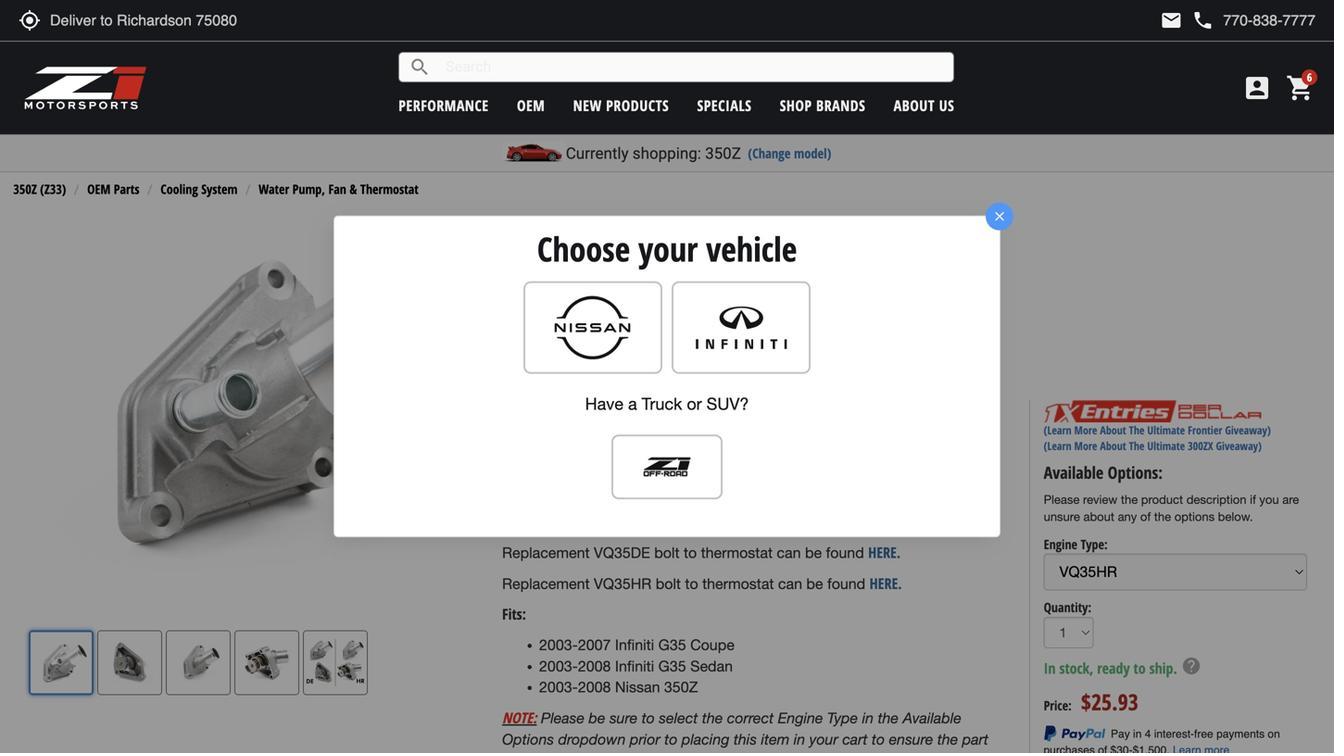 Task type: locate. For each thing, give the bounding box(es) containing it.
2 horizontal spatial hr
[[888, 462, 909, 479]]

1 vertical spatial oem
[[87, 180, 111, 198]]

- right 4w01b
[[563, 316, 566, 331]]

350z/g35
[[755, 419, 822, 436]]

new products link
[[574, 95, 669, 115]]

2
[[591, 462, 599, 479]]

2 21200- from the top
[[489, 334, 524, 350]]

be for replacement vq35de bolt to thermostat can be found here .
[[806, 545, 822, 562]]

2 vertical spatial be
[[589, 710, 606, 727]]

thermostat up 5/5 -
[[595, 211, 704, 244]]

0 vertical spatial in
[[863, 710, 874, 727]]

1 equipped from the left
[[527, 440, 590, 458]]

oem for oem nissan thermostat for all 2003+ 350z/g35 models including 2007+ hr equipped vehicles. the thermostat housing for the de equipped models have 2 hoses connected to the housing, while the hr models only have the radiator hose connected.
[[502, 419, 536, 436]]

available up review at the right bottom of the page
[[1044, 462, 1104, 484]]

bolt for replacement vq35de bolt to thermostat can be found here .
[[655, 545, 680, 562]]

be inside the 'replacement vq35de bolt to thermostat can be found here .'
[[806, 545, 822, 562]]

to up prior
[[642, 710, 655, 727]]

for up the while
[[817, 440, 835, 458]]

account_box
[[1243, 73, 1273, 103]]

1 vertical spatial 2008
[[578, 679, 611, 696]]

part
[[489, 297, 510, 312]]

the up ensure
[[878, 710, 899, 727]]

bolt right 'vq35de'
[[655, 545, 680, 562]]

0 vertical spatial nissan
[[525, 272, 559, 290]]

the up any
[[1122, 493, 1139, 507]]

1 vertical spatial can
[[779, 576, 803, 593]]

the up the while
[[839, 440, 860, 458]]

us
[[940, 95, 955, 115]]

fits
[[489, 357, 506, 374]]

2 vertical spatial hr
[[888, 462, 909, 479]]

thermostat up replacement vq35hr bolt to thermostat can be found here . at the bottom of page
[[701, 545, 773, 562]]

item
[[762, 731, 790, 748]]

(learn
[[1044, 423, 1072, 438], [1044, 439, 1072, 454]]

2 vertical spatial your
[[606, 752, 635, 754]]

infiniti right "2007"
[[615, 637, 655, 654]]

sedan
[[691, 658, 733, 675]]

0 vertical spatial engine
[[1044, 536, 1078, 553]]

2 vertical spatial thermostat
[[589, 419, 665, 436]]

0 horizontal spatial models
[[502, 462, 551, 479]]

please up unsure
[[1044, 493, 1080, 507]]

1 horizontal spatial available
[[1044, 462, 1104, 484]]

nissan logo image
[[535, 291, 652, 364]]

nissan up the radiator
[[540, 419, 585, 436]]

the
[[839, 440, 860, 458], [739, 462, 760, 479], [863, 462, 884, 479], [538, 483, 559, 500], [1122, 493, 1139, 507], [1155, 510, 1172, 524], [702, 710, 723, 727], [878, 710, 899, 727], [938, 731, 959, 748]]

in
[[863, 710, 874, 727], [794, 731, 806, 748]]

0 vertical spatial de
[[569, 316, 583, 331]]

2 vertical spatial thermostat
[[703, 576, 774, 593]]

pump,
[[293, 180, 325, 198]]

thermostat up vehicles.
[[589, 419, 665, 436]]

engine down unsure
[[1044, 536, 1078, 553]]

0 horizontal spatial hr
[[502, 440, 523, 458]]

2 infiniti from the top
[[615, 658, 655, 675]]

0 vertical spatial hr
[[567, 334, 582, 350]]

1 vertical spatial hr
[[502, 440, 523, 458]]

the up connected
[[656, 440, 681, 458]]

2 vertical spatial oem
[[502, 419, 536, 436]]

1 2008 from the top
[[578, 658, 611, 675]]

de inside oem nissan thermostat for all 2003+ 350z/g35 models including 2007+ hr equipped vehicles. the thermostat housing for the de equipped models have 2 hoses connected to the housing, while the hr models only have the radiator hose connected.
[[864, 440, 884, 458]]

hr down including
[[888, 462, 909, 479]]

to left ship.
[[1134, 659, 1146, 679]]

found for replacement vq35de bolt to thermostat can be found here .
[[826, 545, 865, 562]]

oem left new
[[517, 95, 545, 115]]

0 horizontal spatial de
[[569, 316, 583, 331]]

nissan up sure
[[615, 679, 660, 696]]

available up ensure
[[903, 710, 962, 727]]

1 infiniti from the top
[[615, 637, 655, 654]]

0 vertical spatial infiniti
[[615, 637, 655, 654]]

replacement inside replacement vq35hr bolt to thermostat can be found here .
[[502, 576, 590, 593]]

brands
[[817, 95, 866, 115]]

1 vertical spatial here
[[870, 574, 899, 594]]

1 vertical spatial replacement
[[502, 576, 590, 593]]

engine inside please be sure to select the correct engine type in the available options dropdown prior to placing this item in your cart to ensure the part is applicable to your vehicle.
[[778, 710, 824, 727]]

1 vertical spatial your
[[810, 731, 839, 748]]

$25.93
[[1082, 687, 1139, 717]]

here
[[869, 543, 897, 563], [870, 574, 899, 594]]

1 vertical spatial found
[[828, 576, 866, 593]]

1 vertical spatial infiniti
[[615, 658, 655, 675]]

thermostat inside replacement vq35hr bolt to thermostat can be found here .
[[703, 576, 774, 593]]

1 horizontal spatial please
[[1044, 493, 1080, 507]]

0 vertical spatial oem
[[517, 95, 545, 115]]

2 horizontal spatial models
[[913, 462, 961, 479]]

hr right jk20a
[[567, 334, 582, 350]]

oem down 'models:'
[[502, 419, 536, 436]]

1 vertical spatial available
[[903, 710, 962, 727]]

the left housing,
[[739, 462, 760, 479]]

here link for replacement vq35hr bolt to thermostat can be found here .
[[870, 574, 899, 594]]

thermostat inside oem nissan thermostat for all 2003+ 350z/g35 models including 2007+ hr equipped vehicles. the thermostat housing for the de equipped models have 2 hoses connected to the housing, while the hr models only have the radiator hose connected.
[[685, 440, 757, 458]]

models left the 2
[[502, 462, 551, 479]]

1 vertical spatial 2003-
[[540, 658, 578, 675]]

to up replacement vq35hr bolt to thermostat can be found here . at the bottom of page
[[684, 545, 697, 562]]

shop brands
[[780, 95, 866, 115]]

350z inside 2003-2007 infiniti g35 coupe 2003-2008 infiniti g35 sedan 2003-2008 nissan 350z
[[665, 679, 698, 696]]

350z up select
[[665, 679, 698, 696]]

can
[[777, 545, 801, 562], [779, 576, 803, 593]]

performance link
[[399, 95, 489, 115]]

1 horizontal spatial hr
[[567, 334, 582, 350]]

1 vertical spatial thermostat
[[701, 545, 773, 562]]

1 vertical spatial ultimate
[[1148, 439, 1186, 454]]

oem left parts at the top left of page
[[87, 180, 111, 198]]

1 vertical spatial more
[[1075, 439, 1098, 454]]

thermostat down the 'replacement vq35de bolt to thermostat can be found here .'
[[703, 576, 774, 593]]

0 vertical spatial 21200-
[[489, 316, 524, 331]]

2008 up sure
[[578, 679, 611, 696]]

giveaway) down frontier
[[1217, 439, 1263, 454]]

thermostat inside the 'replacement vq35de bolt to thermostat can be found here .'
[[701, 545, 773, 562]]

2 more from the top
[[1075, 439, 1098, 454]]

0 vertical spatial here
[[869, 543, 897, 563]]

to down the 'replacement vq35de bolt to thermostat can be found here .'
[[685, 576, 699, 593]]

. for replacement vq35de bolt to thermostat can be found here .
[[897, 543, 901, 563]]

0 vertical spatial giveaway)
[[1226, 423, 1272, 438]]

please
[[1044, 493, 1080, 507], [541, 710, 585, 727]]

mail link
[[1161, 9, 1183, 32]]

fx35
[[621, 358, 647, 374]]

2 star from the left
[[544, 249, 563, 267]]

your
[[639, 226, 698, 272], [810, 731, 839, 748], [606, 752, 635, 754]]

giveaway) right frontier
[[1226, 423, 1272, 438]]

about left us
[[894, 95, 935, 115]]

1 vertical spatial de
[[864, 440, 884, 458]]

the up placing
[[702, 710, 723, 727]]

/
[[538, 211, 548, 244], [582, 358, 587, 374], [613, 358, 618, 374], [650, 358, 655, 374]]

0 horizontal spatial your
[[606, 752, 635, 754]]

bolt inside the 'replacement vq35de bolt to thermostat can be found here .'
[[655, 545, 680, 562]]

0 horizontal spatial equipped
[[527, 440, 590, 458]]

0 vertical spatial please
[[1044, 493, 1080, 507]]

description
[[1187, 493, 1247, 507]]

0 horizontal spatial in
[[794, 731, 806, 748]]

0 vertical spatial thermostat
[[685, 440, 757, 458]]

1 horizontal spatial equipped
[[888, 440, 951, 458]]

1 horizontal spatial de
[[864, 440, 884, 458]]

0 vertical spatial ultimate
[[1148, 423, 1186, 438]]

models up the while
[[826, 419, 875, 436]]

1 vertical spatial in
[[794, 731, 806, 748]]

hose
[[618, 483, 651, 500]]

1 vertical spatial for
[[817, 440, 835, 458]]

1 vertical spatial 21200-
[[489, 334, 524, 350]]

new
[[574, 95, 602, 115]]

in right item
[[794, 731, 806, 748]]

the
[[1130, 423, 1145, 438], [1130, 439, 1145, 454], [656, 440, 681, 458]]

0 vertical spatial for
[[669, 419, 687, 436]]

hr down fits
[[502, 440, 523, 458]]

1 horizontal spatial your
[[639, 226, 698, 272]]

1 vertical spatial please
[[541, 710, 585, 727]]

equipped down including
[[888, 440, 951, 458]]

350z
[[706, 144, 742, 163], [13, 180, 37, 198], [489, 211, 532, 244], [553, 358, 579, 374], [665, 679, 698, 696]]

0 vertical spatial bolt
[[655, 545, 680, 562]]

only
[[965, 462, 993, 479]]

price: $25.93
[[1044, 687, 1139, 717]]

oem parts link
[[87, 180, 140, 198]]

is
[[502, 752, 513, 754]]

1 vertical spatial .
[[899, 574, 903, 594]]

type
[[828, 710, 859, 727]]

replacement inside the 'replacement vq35de bolt to thermostat can be found here .'
[[502, 545, 590, 562]]

system
[[201, 180, 238, 198]]

in up cart
[[863, 710, 874, 727]]

0 vertical spatial found
[[826, 545, 865, 562]]

ship.
[[1150, 659, 1178, 679]]

please up dropdown
[[541, 710, 585, 727]]

bolt inside replacement vq35hr bolt to thermostat can be found here .
[[656, 576, 681, 593]]

ultimate up (learn more about the ultimate 300zx giveaway) link
[[1148, 423, 1186, 438]]

0 horizontal spatial engine
[[778, 710, 824, 727]]

1 vertical spatial nissan
[[540, 419, 585, 436]]

0 vertical spatial more
[[1075, 423, 1098, 438]]

2 replacement from the top
[[502, 576, 590, 593]]

thermostat for replacement vq35de bolt to thermostat can be found here .
[[701, 545, 773, 562]]

2 2003- from the top
[[540, 658, 578, 675]]

shopping_cart link
[[1282, 73, 1316, 103]]

oem inside oem nissan thermostat for all 2003+ 350z/g35 models including 2007+ hr equipped vehicles. the thermostat housing for the de equipped models have 2 hoses connected to the housing, while the hr models only have the radiator hose connected.
[[502, 419, 536, 436]]

equipped up the radiator
[[527, 440, 590, 458]]

infiniti up sure
[[615, 658, 655, 675]]

more up (learn more about the ultimate 300zx giveaway) link
[[1075, 423, 1098, 438]]

0 horizontal spatial &
[[350, 180, 357, 198]]

for left all
[[669, 419, 687, 436]]

21200- down part
[[489, 316, 524, 331]]

0 vertical spatial available
[[1044, 462, 1104, 484]]

your right 5/5 -
[[639, 226, 698, 272]]

1 horizontal spatial &
[[710, 211, 724, 244]]

1 vertical spatial engine
[[778, 710, 824, 727]]

nissan inside oem nissan thermostat for all 2003+ 350z/g35 models including 2007+ hr equipped vehicles. the thermostat housing for the de equipped models have 2 hoses connected to the housing, while the hr models only have the radiator hose connected.
[[540, 419, 585, 436]]

2003+
[[709, 419, 751, 436]]

0 vertical spatial 2003-
[[540, 637, 578, 654]]

1 horizontal spatial for
[[817, 440, 835, 458]]

de
[[569, 316, 583, 331], [864, 440, 884, 458]]

1 vertical spatial thermostat
[[595, 211, 704, 244]]

3 2003- from the top
[[540, 679, 578, 696]]

21200- up fits
[[489, 334, 524, 350]]

2 ultimate from the top
[[1148, 439, 1186, 454]]

ultimate down '(learn more about the ultimate frontier giveaway)' link
[[1148, 439, 1186, 454]]

0 vertical spatial be
[[806, 545, 822, 562]]

0 vertical spatial thermostat
[[361, 180, 419, 198]]

have left the radiator
[[502, 483, 534, 500]]

options:
[[1108, 462, 1163, 484]]

bolt right vq35hr on the left
[[656, 576, 681, 593]]

options
[[502, 731, 554, 748]]

0 horizontal spatial available
[[903, 710, 962, 727]]

0 vertical spatial .
[[897, 543, 901, 563]]

0 vertical spatial here link
[[869, 543, 897, 563]]

2 vertical spatial nissan
[[615, 679, 660, 696]]

g35 up 5/5 -
[[554, 211, 589, 244]]

frontier
[[1188, 423, 1223, 438]]

&
[[350, 180, 357, 198], [710, 211, 724, 244]]

- right jk20a
[[560, 334, 564, 350]]

0 vertical spatial (learn
[[1044, 423, 1072, 438]]

in stock, ready to ship. help
[[1044, 656, 1202, 679]]

more
[[1075, 423, 1098, 438], [1075, 439, 1098, 454]]

oem
[[517, 95, 545, 115], [87, 180, 111, 198], [502, 419, 536, 436]]

thermostat down the 2003+
[[685, 440, 757, 458]]

found inside the 'replacement vq35de bolt to thermostat can be found here .'
[[826, 545, 865, 562]]

1 more from the top
[[1075, 423, 1098, 438]]

thermostat right fan
[[361, 180, 419, 198]]

g35
[[554, 211, 589, 244], [590, 358, 610, 374], [659, 637, 687, 654], [659, 658, 687, 675]]

0 vertical spatial &
[[350, 180, 357, 198]]

the up (learn more about the ultimate 300zx giveaway) link
[[1130, 423, 1145, 438]]

nissan up 4w01b
[[525, 272, 559, 290]]

& left the housing
[[710, 211, 724, 244]]

2 (learn from the top
[[1044, 439, 1072, 454]]

options
[[1175, 510, 1215, 524]]

1 vertical spatial bolt
[[656, 576, 681, 593]]

truck
[[642, 395, 683, 414]]

be inside replacement vq35hr bolt to thermostat can be found here .
[[807, 576, 824, 593]]

your down prior
[[606, 752, 635, 754]]

2008 down "2007"
[[578, 658, 611, 675]]

& right fan
[[350, 180, 357, 198]]

0 horizontal spatial please
[[541, 710, 585, 727]]

for
[[669, 419, 687, 436], [817, 440, 835, 458]]

housing
[[761, 440, 813, 458]]

1 horizontal spatial in
[[863, 710, 874, 727]]

1 vertical spatial be
[[807, 576, 824, 593]]

more up review at the right bottom of the page
[[1075, 439, 1098, 454]]

/ up nissan link
[[538, 211, 548, 244]]

can inside the 'replacement vq35de bolt to thermostat can be found here .'
[[777, 545, 801, 562]]

placing
[[682, 731, 730, 748]]

1 vertical spatial here link
[[870, 574, 899, 594]]

about up (learn more about the ultimate 300zx giveaway) link
[[1101, 423, 1127, 438]]

1 horizontal spatial have
[[555, 462, 587, 479]]

unsure
[[1044, 510, 1081, 524]]

Search search field
[[431, 53, 954, 82]]

0 vertical spatial have
[[555, 462, 587, 479]]

your down type
[[810, 731, 839, 748]]

models left only
[[913, 462, 961, 479]]

21200-
[[489, 316, 524, 331], [489, 334, 524, 350]]

vehicle.
[[639, 752, 689, 754]]

to down dropdown
[[589, 752, 602, 754]]

-
[[563, 316, 566, 331], [560, 334, 564, 350]]

1 vertical spatial (learn
[[1044, 439, 1072, 454]]

found inside replacement vq35hr bolt to thermostat can be found here .
[[828, 576, 866, 593]]

0 vertical spatial can
[[777, 545, 801, 562]]

1 vertical spatial -
[[560, 334, 564, 350]]

de right 4w01b
[[569, 316, 583, 331]]

about up options:
[[1101, 439, 1127, 454]]

to inside oem nissan thermostat for all 2003+ 350z/g35 models including 2007+ hr equipped vehicles. the thermostat housing for the de equipped models have 2 hoses connected to the housing, while the hr models only have the radiator hose connected.
[[721, 462, 735, 479]]

0 vertical spatial replacement
[[502, 545, 590, 562]]

2 vertical spatial about
[[1101, 439, 1127, 454]]

here link
[[869, 543, 897, 563], [870, 574, 899, 594]]

2 vertical spatial 2003-
[[540, 679, 578, 696]]

0 horizontal spatial have
[[502, 483, 534, 500]]

to up connected.
[[721, 462, 735, 479]]

water
[[259, 180, 289, 198]]

the right of
[[1155, 510, 1172, 524]]

please inside please be sure to select the correct engine type in the available options dropdown prior to placing this item in your cart to ensure the part is applicable to your vehicle.
[[541, 710, 585, 727]]

1 vertical spatial &
[[710, 211, 724, 244]]

de inside 350z / g35 thermostat & housing vq35 star star star 5/5 - (32 reviews) nissan part #: 21200-4w01b - de 21200-jk20a - hr fits models: 350z / g35 / fx35 / fx45...
[[569, 316, 583, 331]]

shopping:
[[633, 144, 702, 163]]

thermostat
[[685, 440, 757, 458], [701, 545, 773, 562], [703, 576, 774, 593]]

coupe
[[691, 637, 735, 654]]

1 replacement from the top
[[502, 545, 590, 562]]

can inside replacement vq35hr bolt to thermostat can be found here .
[[779, 576, 803, 593]]

giveaway)
[[1226, 423, 1272, 438], [1217, 439, 1263, 454]]

replacement
[[502, 545, 590, 562], [502, 576, 590, 593]]

have left the 2
[[555, 462, 587, 479]]

ultimate
[[1148, 423, 1186, 438], [1148, 439, 1186, 454]]

de down including
[[864, 440, 884, 458]]

0 vertical spatial about
[[894, 95, 935, 115]]

2003-
[[540, 637, 578, 654], [540, 658, 578, 675], [540, 679, 578, 696]]

found for replacement vq35hr bolt to thermostat can be found here .
[[828, 576, 866, 593]]

quantity:
[[1044, 599, 1092, 616]]

0 vertical spatial 2008
[[578, 658, 611, 675]]

engine up item
[[778, 710, 824, 727]]

1 star from the left
[[526, 249, 544, 267]]

2 horizontal spatial your
[[810, 731, 839, 748]]

engine
[[1044, 536, 1078, 553], [778, 710, 824, 727]]



Task type: vqa. For each thing, say whether or not it's contained in the screenshot.
Matic-
no



Task type: describe. For each thing, give the bounding box(es) containing it.
cooling system link
[[161, 180, 238, 198]]

#:
[[513, 297, 523, 312]]

0 vertical spatial -
[[563, 316, 566, 331]]

replacement for replacement vq35hr bolt to thermostat can be found here .
[[502, 576, 590, 593]]

(learn more about the ultimate frontier giveaway) link
[[1044, 423, 1272, 438]]

thermostat for replacement vq35hr bolt to thermostat can be found here .
[[703, 576, 774, 593]]

300zx
[[1188, 439, 1214, 454]]

the down '(learn more about the ultimate frontier giveaway)' link
[[1130, 439, 1145, 454]]

help
[[1182, 656, 1202, 677]]

/ up have
[[582, 358, 587, 374]]

vq35hr
[[594, 576, 652, 593]]

about us
[[894, 95, 955, 115]]

currently
[[566, 144, 629, 163]]

can for replacement vq35de bolt to thermostat can be found here .
[[777, 545, 801, 562]]

housing,
[[764, 462, 820, 479]]

replacement vq35hr bolt to thermostat can be found here .
[[502, 574, 903, 594]]

350z up nissan link
[[489, 211, 532, 244]]

/ right "fx35"
[[650, 358, 655, 374]]

shop
[[780, 95, 813, 115]]

to up vehicle. on the bottom of page
[[665, 731, 678, 748]]

here for replacement vq35hr bolt to thermostat can be found here .
[[870, 574, 899, 594]]

(learn more about the ultimate 300zx giveaway) link
[[1044, 439, 1263, 454]]

g35 left sedan
[[659, 658, 687, 675]]

1 horizontal spatial engine
[[1044, 536, 1078, 553]]

(learn more about the ultimate frontier giveaway) (learn more about the ultimate 300zx giveaway) available options: please review the product description if you are unsure about any of the options below.
[[1044, 423, 1300, 524]]

1 vertical spatial giveaway)
[[1217, 439, 1263, 454]]

jk20a
[[524, 334, 557, 350]]

350z left (change
[[706, 144, 742, 163]]

ready
[[1098, 659, 1131, 679]]

2 2008 from the top
[[578, 679, 611, 696]]

1 21200- from the top
[[489, 316, 524, 331]]

thermostat inside 350z / g35 thermostat & housing vq35 star star star 5/5 - (32 reviews) nissan part #: 21200-4w01b - de 21200-jk20a - hr fits models: 350z / g35 / fx35 / fx45...
[[595, 211, 704, 244]]

mail phone
[[1161, 9, 1215, 32]]

here for replacement vq35de bolt to thermostat can be found here .
[[869, 543, 897, 563]]

5/5 -
[[584, 250, 608, 265]]

if
[[1251, 493, 1257, 507]]

be inside please be sure to select the correct engine type in the available options dropdown prior to placing this item in your cart to ensure the part is applicable to your vehicle.
[[589, 710, 606, 727]]

about
[[1084, 510, 1115, 524]]

g35 left "fx35"
[[590, 358, 610, 374]]

1 vertical spatial have
[[502, 483, 534, 500]]

choose
[[537, 226, 631, 272]]

2007+
[[943, 419, 985, 436]]

vq35
[[811, 211, 860, 244]]

available inside (learn more about the ultimate frontier giveaway) (learn more about the ultimate 300zx giveaway) available options: please review the product description if you are unsure about any of the options below.
[[1044, 462, 1104, 484]]

phone link
[[1192, 9, 1316, 32]]

oem for oem parts
[[87, 180, 111, 198]]

a
[[628, 395, 637, 414]]

specials
[[698, 95, 752, 115]]

2003-2007 infiniti g35 coupe 2003-2008 infiniti g35 sedan 2003-2008 nissan 350z
[[540, 637, 735, 696]]

to inside the in stock, ready to ship. help
[[1134, 659, 1146, 679]]

/ left "fx35"
[[613, 358, 618, 374]]

1 vertical spatial about
[[1101, 423, 1127, 438]]

stock,
[[1060, 659, 1094, 679]]

nissan link
[[525, 272, 559, 290]]

2 equipped from the left
[[888, 440, 951, 458]]

to right cart
[[872, 731, 885, 748]]

nissan inside 2003-2007 infiniti g35 coupe 2003-2008 infiniti g35 sedan 2003-2008 nissan 350z
[[615, 679, 660, 696]]

have
[[586, 395, 624, 414]]

0 vertical spatial your
[[639, 226, 698, 272]]

infinti logo image
[[683, 291, 800, 364]]

1 ultimate from the top
[[1148, 423, 1186, 438]]

oem nissan thermostat for all 2003+ 350z/g35 models including 2007+ hr equipped vehicles. the thermostat housing for the de equipped models have 2 hoses connected to the housing, while the hr models only have the radiator hose connected.
[[502, 419, 993, 500]]

cart
[[843, 731, 868, 748]]

1 2003- from the top
[[540, 637, 578, 654]]

connected.
[[655, 483, 729, 500]]

including
[[879, 419, 939, 436]]

bolt for replacement vq35hr bolt to thermostat can be found here .
[[656, 576, 681, 593]]

this
[[734, 731, 757, 748]]

the left the part
[[938, 731, 959, 748]]

you
[[1260, 493, 1280, 507]]

water pump, fan & thermostat link
[[259, 180, 419, 198]]

currently shopping: 350z (change model)
[[566, 144, 832, 163]]

part
[[963, 731, 989, 748]]

3 star from the left
[[563, 249, 581, 267]]

specials link
[[698, 95, 752, 115]]

2007
[[578, 637, 611, 654]]

parts
[[114, 180, 140, 198]]

sure
[[610, 710, 638, 727]]

choose your vehicle
[[537, 226, 797, 272]]

applicable
[[517, 752, 585, 754]]

can for replacement vq35hr bolt to thermostat can be found here .
[[779, 576, 803, 593]]

products
[[606, 95, 669, 115]]

select
[[659, 710, 698, 727]]

350z (z33) link
[[13, 180, 66, 198]]

to inside replacement vq35hr bolt to thermostat can be found here .
[[685, 576, 699, 593]]

prior
[[630, 731, 661, 748]]

fx45...
[[658, 358, 694, 374]]

thermostat inside oem nissan thermostat for all 2003+ 350z/g35 models including 2007+ hr equipped vehicles. the thermostat housing for the de equipped models have 2 hoses connected to the housing, while the hr models only have the radiator hose connected.
[[589, 419, 665, 436]]

0 horizontal spatial for
[[669, 419, 687, 436]]

all
[[691, 419, 705, 436]]

oem link
[[517, 95, 545, 115]]

1 horizontal spatial models
[[826, 419, 875, 436]]

dropdown
[[558, 731, 626, 748]]

below.
[[1219, 510, 1254, 524]]

about us link
[[894, 95, 955, 115]]

the inside oem nissan thermostat for all 2003+ 350z/g35 models including 2007+ hr equipped vehicles. the thermostat housing for the de equipped models have 2 hoses connected to the housing, while the hr models only have the radiator hose connected.
[[656, 440, 681, 458]]

oem for oem
[[517, 95, 545, 115]]

the left the radiator
[[538, 483, 559, 500]]

fan
[[329, 180, 347, 198]]

. for replacement vq35hr bolt to thermostat can be found here .
[[899, 574, 903, 594]]

(change model) link
[[748, 144, 832, 162]]

nissan inside 350z / g35 thermostat & housing vq35 star star star 5/5 - (32 reviews) nissan part #: 21200-4w01b - de 21200-jk20a - hr fits models: 350z / g35 / fx35 / fx45...
[[525, 272, 559, 290]]

z1 motorsports logo image
[[23, 65, 148, 111]]

phone
[[1192, 9, 1215, 32]]

performance
[[399, 95, 489, 115]]

models:
[[509, 357, 550, 374]]

model)
[[794, 144, 832, 162]]

available inside please be sure to select the correct engine type in the available options dropdown prior to placing this item in your cart to ensure the part is applicable to your vehicle.
[[903, 710, 962, 727]]

350z down jk20a
[[553, 358, 579, 374]]

product
[[1142, 493, 1184, 507]]

1 (learn from the top
[[1044, 423, 1072, 438]]

vq35de
[[594, 545, 651, 562]]

water pump, fan & thermostat
[[259, 180, 419, 198]]

correct
[[727, 710, 774, 727]]

are
[[1283, 493, 1300, 507]]

g35 left coupe
[[659, 637, 687, 654]]

hr inside 350z / g35 thermostat & housing vq35 star star star 5/5 - (32 reviews) nissan part #: 21200-4w01b - de 21200-jk20a - hr fits models: 350z / g35 / fx35 / fx45...
[[567, 334, 582, 350]]

note:
[[502, 708, 537, 728]]

350z / g35 thermostat & housing vq35 star star star 5/5 - (32 reviews) nissan part #: 21200-4w01b - de 21200-jk20a - hr fits models: 350z / g35 / fx35 / fx45...
[[489, 211, 860, 374]]

in
[[1044, 659, 1056, 679]]

replacement vq35de bolt to thermostat can be found here .
[[502, 543, 901, 563]]

here link for replacement vq35de bolt to thermostat can be found here .
[[869, 543, 897, 563]]

4w01b
[[524, 316, 560, 331]]

& inside 350z / g35 thermostat & housing vq35 star star star 5/5 - (32 reviews) nissan part #: 21200-4w01b - de 21200-jk20a - hr fits models: 350z / g35 / fx35 / fx45...
[[710, 211, 724, 244]]

suv?
[[707, 395, 749, 414]]

of
[[1141, 510, 1152, 524]]

be for replacement vq35hr bolt to thermostat can be found here .
[[807, 576, 824, 593]]

price:
[[1044, 697, 1072, 715]]

type:
[[1081, 536, 1108, 553]]

fits:
[[502, 605, 526, 625]]

the right the while
[[863, 462, 884, 479]]

ensure
[[890, 731, 934, 748]]

350z left '(z33)'
[[13, 180, 37, 198]]

cooling
[[161, 180, 198, 198]]

350z (z33)
[[13, 180, 66, 198]]

replacement for replacement vq35de bolt to thermostat can be found here .
[[502, 545, 590, 562]]

vehicle
[[707, 226, 797, 272]]

oem parts
[[87, 180, 140, 198]]

to inside the 'replacement vq35de bolt to thermostat can be found here .'
[[684, 545, 697, 562]]

please inside (learn more about the ultimate frontier giveaway) (learn more about the ultimate 300zx giveaway) available options: please review the product description if you are unsure about any of the options below.
[[1044, 493, 1080, 507]]

my_location
[[19, 9, 41, 32]]

radiator
[[563, 483, 614, 500]]



